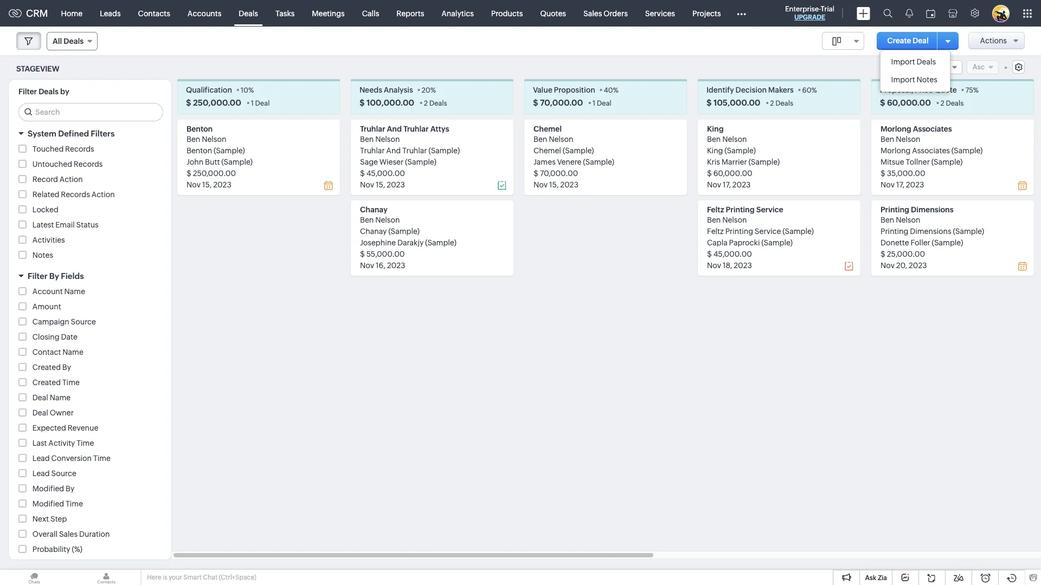 Task type: vqa. For each thing, say whether or not it's contained in the screenshot.
leftmost "Last"
no



Task type: describe. For each thing, give the bounding box(es) containing it.
time up step
[[66, 500, 83, 509]]

by for sort
[[911, 63, 920, 72]]

record
[[32, 175, 58, 184]]

amount
[[32, 303, 61, 311]]

nov inside chemel ben nelson chemel (sample) james venere (sample) $ 70,000.00 nov 15, 2023
[[534, 181, 548, 189]]

filters
[[91, 129, 115, 138]]

sage wieser (sample) link
[[360, 158, 436, 167]]

john butt (sample) link
[[187, 158, 253, 167]]

identify decision makers
[[707, 86, 794, 95]]

benton (sample) link
[[187, 147, 245, 155]]

sort by
[[895, 63, 920, 72]]

(sample) up john butt (sample) link
[[214, 147, 245, 155]]

1 morlong from the top
[[881, 125, 911, 134]]

ben inside morlong associates ben nelson morlong associates (sample) mitsue tollner (sample) $ 35,000.00 nov 17, 2023
[[881, 135, 894, 144]]

latest email status
[[32, 221, 99, 230]]

1 70,000.00 from the top
[[540, 98, 583, 108]]

records for touched
[[65, 145, 94, 154]]

deal down 40
[[597, 99, 612, 108]]

account name
[[32, 288, 85, 296]]

(ctrl+space)
[[219, 574, 256, 582]]

nelson inside chanay ben nelson chanay (sample) josephine darakjy (sample) $ 55,000.00 nov 16, 2023
[[375, 216, 400, 225]]

import deals link
[[880, 53, 950, 71]]

quotes
[[540, 9, 566, 18]]

import notes link
[[880, 71, 950, 89]]

1 deal for $ 250,000.00
[[251, 99, 270, 108]]

time right conversion
[[93, 455, 111, 463]]

(%)
[[72, 546, 82, 554]]

services link
[[637, 0, 684, 26]]

ben inside chemel ben nelson chemel (sample) james venere (sample) $ 70,000.00 nov 15, 2023
[[534, 135, 547, 144]]

signals image
[[906, 9, 913, 18]]

trial
[[821, 5, 835, 13]]

truhlar down $ 100,000.00
[[360, 125, 385, 134]]

% for $ 105,000.00
[[812, 86, 817, 95]]

(sample) right darakjy
[[425, 239, 457, 247]]

identify
[[707, 86, 734, 95]]

printing dimensions (sample) link
[[881, 227, 984, 236]]

deal name
[[32, 394, 71, 403]]

1 for 250,000.00
[[251, 99, 254, 108]]

calls link
[[353, 0, 388, 26]]

nov inside truhlar and truhlar attys ben nelson truhlar and truhlar (sample) sage wieser (sample) $ 45,000.00 nov 15, 2023
[[360, 181, 374, 189]]

truhlar and truhlar attys ben nelson truhlar and truhlar (sample) sage wieser (sample) $ 45,000.00 nov 15, 2023
[[360, 125, 460, 189]]

(sample) down "morlong associates (sample)" link
[[932, 158, 963, 167]]

benton ben nelson benton (sample) john butt (sample) $ 250,000.00 nov 15, 2023
[[187, 125, 253, 189]]

2023 inside chemel ben nelson chemel (sample) james venere (sample) $ 70,000.00 nov 15, 2023
[[560, 181, 579, 189]]

lead for lead source
[[32, 470, 50, 478]]

leads
[[100, 9, 121, 18]]

proposal/price
[[880, 86, 933, 95]]

printing dimensions ben nelson printing dimensions (sample) donette foller (sample) $ 25,000.00 nov 20, 2023
[[881, 206, 984, 270]]

stageview
[[16, 64, 59, 73]]

deal up deal owner
[[32, 394, 48, 403]]

2 for $ 60,000.00
[[941, 99, 945, 108]]

enterprise-trial upgrade
[[785, 5, 835, 21]]

All Deals field
[[47, 32, 98, 50]]

home link
[[52, 0, 91, 26]]

feltz printing service (sample) link
[[707, 227, 814, 236]]

$ inside feltz printing service ben nelson feltz printing service (sample) capla paprocki (sample) $ 45,000.00 nov 18, 2023
[[707, 250, 712, 259]]

2 chanay from the top
[[360, 227, 387, 236]]

created by
[[32, 363, 71, 372]]

1 horizontal spatial 60,000.00
[[887, 98, 931, 108]]

analysis
[[384, 86, 413, 95]]

none field size
[[822, 32, 864, 50]]

ben inside chanay ben nelson chanay (sample) josephine darakjy (sample) $ 55,000.00 nov 16, 2023
[[360, 216, 374, 225]]

created for created by
[[32, 363, 61, 372]]

$ inside chemel ben nelson chemel (sample) james venere (sample) $ 70,000.00 nov 15, 2023
[[534, 169, 538, 178]]

2023 inside benton ben nelson benton (sample) john butt (sample) $ 250,000.00 nov 15, 2023
[[213, 181, 231, 189]]

$ down qualification
[[186, 98, 191, 108]]

ben inside king ben nelson king (sample) kris marrier (sample) $ 60,000.00 nov 17, 2023
[[707, 135, 721, 144]]

1 vertical spatial and
[[386, 147, 401, 155]]

deal up expected
[[32, 409, 48, 418]]

search image
[[883, 9, 893, 18]]

here is your smart chat (ctrl+space)
[[147, 574, 256, 582]]

0 horizontal spatial action
[[59, 175, 83, 184]]

0 vertical spatial associates
[[913, 125, 952, 134]]

$ 250,000.00
[[186, 98, 241, 108]]

overall sales duration
[[32, 531, 110, 539]]

signals element
[[899, 0, 920, 27]]

needs analysis
[[360, 86, 413, 95]]

revenue
[[68, 424, 98, 433]]

1 deal for $ 70,000.00
[[593, 99, 612, 108]]

system defined filters button
[[9, 124, 171, 143]]

$ down value on the top right of the page
[[533, 98, 538, 108]]

105,000.00
[[714, 98, 761, 108]]

by for modified
[[66, 485, 74, 494]]

reports link
[[388, 0, 433, 26]]

20 %
[[422, 86, 436, 95]]

2023 inside feltz printing service ben nelson feltz printing service (sample) capla paprocki (sample) $ 45,000.00 nov 18, 2023
[[734, 262, 752, 270]]

nelson inside chemel ben nelson chemel (sample) james venere (sample) $ 70,000.00 nov 15, 2023
[[549, 135, 573, 144]]

deals left the by
[[39, 87, 59, 96]]

lead for lead conversion time
[[32, 455, 50, 463]]

contacts
[[138, 9, 170, 18]]

nov inside chanay ben nelson chanay (sample) josephine darakjy (sample) $ 55,000.00 nov 16, 2023
[[360, 262, 374, 270]]

chat
[[203, 574, 218, 582]]

nelson inside morlong associates ben nelson morlong associates (sample) mitsue tollner (sample) $ 35,000.00 nov 17, 2023
[[896, 135, 920, 144]]

modified time
[[32, 500, 83, 509]]

duration
[[79, 531, 110, 539]]

import deals
[[891, 57, 936, 66]]

(sample) up kris marrier (sample) link
[[725, 147, 756, 155]]

morlong associates ben nelson morlong associates (sample) mitsue tollner (sample) $ 35,000.00 nov 17, 2023
[[881, 125, 983, 189]]

mitsue
[[881, 158, 904, 167]]

filter by fields
[[28, 272, 84, 281]]

activities
[[32, 236, 65, 245]]

(sample) down feltz printing service (sample) link
[[762, 239, 793, 247]]

10 %
[[241, 86, 254, 95]]

deals inside field
[[64, 37, 84, 46]]

1 king from the top
[[707, 125, 724, 134]]

(sample) up james venere (sample) link
[[563, 147, 594, 155]]

(sample) down attys
[[429, 147, 460, 155]]

filter deals by
[[18, 87, 69, 96]]

chats image
[[0, 570, 68, 586]]

$ 105,000.00
[[707, 98, 761, 108]]

40
[[604, 86, 613, 95]]

Other Modules field
[[730, 5, 753, 22]]

15, for benton ben nelson benton (sample) john butt (sample) $ 250,000.00 nov 15, 2023
[[202, 181, 212, 189]]

1 feltz from the top
[[707, 206, 724, 214]]

josephine darakjy (sample) link
[[360, 239, 457, 247]]

contact name
[[32, 348, 83, 357]]

0 vertical spatial notes
[[917, 75, 938, 84]]

% for $ 60,000.00
[[973, 86, 979, 95]]

0 vertical spatial and
[[387, 125, 402, 134]]

your
[[169, 574, 182, 582]]

probability
[[32, 546, 70, 554]]

60,000.00 inside king ben nelson king (sample) kris marrier (sample) $ 60,000.00 nov 17, 2023
[[713, 169, 753, 178]]

deals up import notes link
[[917, 57, 936, 66]]

size image
[[832, 36, 841, 46]]

(sample) right venere on the right
[[583, 158, 614, 167]]

next step
[[32, 515, 67, 524]]

2 deals for 105,000.00
[[770, 99, 793, 108]]

nov inside the printing dimensions ben nelson printing dimensions (sample) donette foller (sample) $ 25,000.00 nov 20, 2023
[[881, 262, 895, 270]]

accounts link
[[179, 0, 230, 26]]

sales inside sales orders link
[[584, 9, 602, 18]]

conversion
[[51, 455, 92, 463]]

projects
[[693, 9, 721, 18]]

2023 inside morlong associates ben nelson morlong associates (sample) mitsue tollner (sample) $ 35,000.00 nov 17, 2023
[[906, 181, 924, 189]]

darakjy
[[397, 239, 424, 247]]

nov inside king ben nelson king (sample) kris marrier (sample) $ 60,000.00 nov 17, 2023
[[707, 181, 721, 189]]

next
[[32, 515, 49, 524]]

touched records
[[32, 145, 94, 154]]

1 vertical spatial service
[[755, 227, 781, 236]]

source for campaign source
[[71, 318, 96, 327]]

(sample) down printing dimensions (sample) link
[[932, 239, 963, 247]]

ben inside benton ben nelson benton (sample) john butt (sample) $ 250,000.00 nov 15, 2023
[[187, 135, 200, 144]]

expected revenue
[[32, 424, 98, 433]]

create deal
[[887, 36, 929, 45]]

deals down 'makers' at the top right of page
[[776, 99, 793, 108]]

chanay (sample) link
[[360, 227, 420, 236]]

100,000.00
[[367, 98, 414, 108]]

qualification
[[186, 86, 232, 95]]

1 vertical spatial action
[[91, 191, 115, 199]]

by for created
[[62, 363, 71, 372]]

$ 100,000.00
[[360, 98, 414, 108]]

quote
[[935, 86, 957, 95]]

wieser
[[379, 158, 404, 167]]

2023 inside king ben nelson king (sample) kris marrier (sample) $ 60,000.00 nov 17, 2023
[[733, 181, 751, 189]]

deals left tasks link
[[239, 9, 258, 18]]

truhlar and truhlar (sample) link
[[360, 147, 460, 155]]

$ inside the printing dimensions ben nelson printing dimensions (sample) donette foller (sample) $ 25,000.00 nov 20, 2023
[[881, 250, 885, 259]]

feltz printing service ben nelson feltz printing service (sample) capla paprocki (sample) $ 45,000.00 nov 18, 2023
[[707, 206, 814, 270]]

kris marrier (sample) link
[[707, 158, 780, 167]]

1 250,000.00 from the top
[[193, 98, 241, 108]]

45,000.00 inside feltz printing service ben nelson feltz printing service (sample) capla paprocki (sample) $ 45,000.00 nov 18, 2023
[[713, 250, 752, 259]]

john
[[187, 158, 204, 167]]

2 feltz from the top
[[707, 227, 724, 236]]

2 king from the top
[[707, 147, 723, 155]]

2 deals for 100,000.00
[[424, 99, 447, 108]]

2023 inside chanay ben nelson chanay (sample) josephine darakjy (sample) $ 55,000.00 nov 16, 2023
[[387, 262, 405, 270]]

related
[[32, 191, 59, 199]]

15, for chemel ben nelson chemel (sample) james venere (sample) $ 70,000.00 nov 15, 2023
[[549, 181, 559, 189]]

(sample) up donette foller (sample) link
[[953, 227, 984, 236]]

modified for modified time
[[32, 500, 64, 509]]

closing date
[[32, 333, 77, 342]]

20,
[[896, 262, 907, 270]]

Search text field
[[19, 104, 163, 121]]

250,000.00 inside benton ben nelson benton (sample) john butt (sample) $ 250,000.00 nov 15, 2023
[[193, 169, 236, 178]]

time down created by
[[62, 379, 80, 387]]

feltz printing service link
[[707, 206, 783, 214]]



Task type: locate. For each thing, give the bounding box(es) containing it.
all
[[53, 37, 62, 46]]

2 horizontal spatial 2
[[941, 99, 945, 108]]

2 lead from the top
[[32, 470, 50, 478]]

1 vertical spatial morlong
[[881, 147, 911, 155]]

70,000.00 down value proposition at right
[[540, 98, 583, 108]]

1 chanay from the top
[[360, 206, 388, 214]]

% right "analysis" in the top left of the page
[[430, 86, 436, 95]]

1 vertical spatial associates
[[912, 147, 950, 155]]

dimensions
[[911, 206, 954, 214], [910, 227, 952, 236]]

chemel up 'chemel (sample)' link
[[534, 125, 562, 134]]

1 vertical spatial records
[[74, 160, 103, 169]]

45,000.00
[[366, 169, 405, 178], [713, 250, 752, 259]]

import notes
[[891, 75, 938, 84]]

morlong associates (sample) link
[[881, 147, 983, 155]]

nov left 20,
[[881, 262, 895, 270]]

0 horizontal spatial 15,
[[202, 181, 212, 189]]

associates up "morlong associates (sample)" link
[[913, 125, 952, 134]]

create menu image
[[857, 7, 870, 20]]

chanay link
[[360, 206, 388, 214]]

2 morlong from the top
[[881, 147, 911, 155]]

tollner
[[906, 158, 930, 167]]

owner
[[50, 409, 74, 418]]

1 vertical spatial dimensions
[[910, 227, 952, 236]]

defined
[[58, 129, 89, 138]]

1 vertical spatial import
[[891, 75, 915, 84]]

morlong associates link
[[881, 125, 952, 134]]

0 horizontal spatial notes
[[32, 251, 53, 260]]

2 benton from the top
[[187, 147, 212, 155]]

ben inside truhlar and truhlar attys ben nelson truhlar and truhlar (sample) sage wieser (sample) $ 45,000.00 nov 15, 2023
[[360, 135, 374, 144]]

1 vertical spatial sales
[[59, 531, 78, 539]]

nov down james
[[534, 181, 548, 189]]

0 vertical spatial service
[[756, 206, 783, 214]]

1 created from the top
[[32, 363, 61, 372]]

deal owner
[[32, 409, 74, 418]]

1 vertical spatial source
[[51, 470, 76, 478]]

% for $ 250,000.00
[[248, 86, 254, 95]]

nelson inside the printing dimensions ben nelson printing dimensions (sample) donette foller (sample) $ 25,000.00 nov 20, 2023
[[896, 216, 920, 225]]

(sample) up josephine darakjy (sample) link
[[388, 227, 420, 236]]

calls
[[362, 9, 379, 18]]

1 horizontal spatial sales
[[584, 9, 602, 18]]

nelson down morlong associates link
[[896, 135, 920, 144]]

1 horizontal spatial 15,
[[376, 181, 385, 189]]

1 horizontal spatial 2
[[770, 99, 774, 108]]

name for account name
[[64, 288, 85, 296]]

1 horizontal spatial action
[[91, 191, 115, 199]]

0 vertical spatial import
[[891, 57, 915, 66]]

15, inside chemel ben nelson chemel (sample) james venere (sample) $ 70,000.00 nov 15, 2023
[[549, 181, 559, 189]]

1 for 70,000.00
[[593, 99, 595, 108]]

2 vertical spatial name
[[50, 394, 71, 403]]

0 vertical spatial chanay
[[360, 206, 388, 214]]

2 250,000.00 from the top
[[193, 169, 236, 178]]

1 vertical spatial 60,000.00
[[713, 169, 753, 178]]

$ inside benton ben nelson benton (sample) john butt (sample) $ 250,000.00 nov 15, 2023
[[187, 169, 191, 178]]

$ down 'identify'
[[707, 98, 712, 108]]

modified up next step
[[32, 500, 64, 509]]

time down revenue on the bottom of the page
[[77, 439, 94, 448]]

james
[[534, 158, 556, 167]]

0 vertical spatial benton
[[187, 125, 213, 134]]

1 horizontal spatial 1
[[593, 99, 595, 108]]

name for contact name
[[63, 348, 83, 357]]

3 % from the left
[[613, 86, 619, 95]]

makers
[[768, 86, 794, 95]]

1 vertical spatial chemel
[[534, 147, 561, 155]]

(sample) up mitsue tollner (sample) link
[[952, 147, 983, 155]]

70,000.00 inside chemel ben nelson chemel (sample) james venere (sample) $ 70,000.00 nov 15, 2023
[[540, 169, 578, 178]]

$ down mitsue on the top right of page
[[881, 169, 885, 178]]

45,000.00 up 18,
[[713, 250, 752, 259]]

$ down james
[[534, 169, 538, 178]]

% right 'makers' at the top right of page
[[812, 86, 817, 95]]

dimensions up printing dimensions (sample) link
[[911, 206, 954, 214]]

$ inside king ben nelson king (sample) kris marrier (sample) $ 60,000.00 nov 17, 2023
[[707, 169, 712, 178]]

status
[[76, 221, 99, 230]]

2 down quote in the right of the page
[[941, 99, 945, 108]]

1 horizontal spatial notes
[[917, 75, 938, 84]]

1 horizontal spatial 45,000.00
[[713, 250, 752, 259]]

deal right the $ 250,000.00 at the left top of page
[[255, 99, 270, 108]]

15, inside benton ben nelson benton (sample) john butt (sample) $ 250,000.00 nov 15, 2023
[[202, 181, 212, 189]]

by up account name
[[49, 272, 59, 281]]

0 vertical spatial filter
[[18, 87, 37, 96]]

lead up modified by
[[32, 470, 50, 478]]

1 1 from the left
[[251, 99, 254, 108]]

1 deal down 40
[[593, 99, 612, 108]]

0 vertical spatial 70,000.00
[[540, 98, 583, 108]]

nov down john on the top left of the page
[[187, 181, 201, 189]]

untouched
[[32, 160, 72, 169]]

nelson inside truhlar and truhlar attys ben nelson truhlar and truhlar (sample) sage wieser (sample) $ 45,000.00 nov 15, 2023
[[375, 135, 400, 144]]

1 vertical spatial 45,000.00
[[713, 250, 752, 259]]

1 modified from the top
[[32, 485, 64, 494]]

activity
[[48, 439, 75, 448]]

source down conversion
[[51, 470, 76, 478]]

ask
[[865, 575, 877, 582]]

2 vertical spatial records
[[61, 191, 90, 199]]

records for related
[[61, 191, 90, 199]]

$ inside chanay ben nelson chanay (sample) josephine darakjy (sample) $ 55,000.00 nov 16, 2023
[[360, 250, 365, 259]]

contacts image
[[72, 570, 140, 586]]

modified for modified by
[[32, 485, 64, 494]]

ben down the chanay link
[[360, 216, 374, 225]]

calendar image
[[926, 9, 935, 18]]

2 import from the top
[[891, 75, 915, 84]]

0 horizontal spatial 2
[[424, 99, 428, 108]]

feltz
[[707, 206, 724, 214], [707, 227, 724, 236]]

projects link
[[684, 0, 730, 26]]

70,000.00 down venere on the right
[[540, 169, 578, 178]]

2 for $ 105,000.00
[[770, 99, 774, 108]]

2
[[424, 99, 428, 108], [770, 99, 774, 108], [941, 99, 945, 108]]

55,000.00
[[366, 250, 405, 259]]

2023 down john butt (sample) link
[[213, 181, 231, 189]]

17, inside king ben nelson king (sample) kris marrier (sample) $ 60,000.00 nov 17, 2023
[[723, 181, 731, 189]]

locked
[[32, 206, 58, 214]]

modified down lead source
[[32, 485, 64, 494]]

0 horizontal spatial 1
[[251, 99, 254, 108]]

2 17, from the left
[[896, 181, 905, 189]]

sales up (%)
[[59, 531, 78, 539]]

2 2 deals from the left
[[770, 99, 793, 108]]

products
[[491, 9, 523, 18]]

nelson down truhlar and truhlar attys link
[[375, 135, 400, 144]]

17, down 35,000.00
[[896, 181, 905, 189]]

and down 100,000.00
[[387, 125, 402, 134]]

by for filter
[[49, 272, 59, 281]]

2 deals down quote in the right of the page
[[941, 99, 964, 108]]

latest
[[32, 221, 54, 230]]

step
[[50, 515, 67, 524]]

filter inside dropdown button
[[28, 272, 47, 281]]

expected
[[32, 424, 66, 433]]

3 2 deals from the left
[[941, 99, 964, 108]]

is
[[163, 574, 167, 582]]

ben up capla
[[707, 216, 721, 225]]

1 vertical spatial modified
[[32, 500, 64, 509]]

benton up john on the top left of the page
[[187, 147, 212, 155]]

2 for $ 100,000.00
[[424, 99, 428, 108]]

deals down quote in the right of the page
[[946, 99, 964, 108]]

2 1 from the left
[[593, 99, 595, 108]]

$ down the josephine
[[360, 250, 365, 259]]

ben down benton link
[[187, 135, 200, 144]]

2 % from the left
[[430, 86, 436, 95]]

60,000.00 down proposal/price
[[887, 98, 931, 108]]

products link
[[483, 0, 532, 26]]

0 vertical spatial source
[[71, 318, 96, 327]]

profile image
[[992, 5, 1010, 22]]

action
[[59, 175, 83, 184], [91, 191, 115, 199]]

contact
[[32, 348, 61, 357]]

1 vertical spatial 250,000.00
[[193, 169, 236, 178]]

$ down kris
[[707, 169, 712, 178]]

0 vertical spatial created
[[32, 363, 61, 372]]

ben inside feltz printing service ben nelson feltz printing service (sample) capla paprocki (sample) $ 45,000.00 nov 18, 2023
[[707, 216, 721, 225]]

enterprise-
[[785, 5, 821, 13]]

1 benton from the top
[[187, 125, 213, 134]]

nov inside morlong associates ben nelson morlong associates (sample) mitsue tollner (sample) $ 35,000.00 nov 17, 2023
[[881, 181, 895, 189]]

home
[[61, 9, 83, 18]]

ben up mitsue on the top right of page
[[881, 135, 894, 144]]

touched
[[32, 145, 64, 154]]

records down defined
[[65, 145, 94, 154]]

25,000.00
[[887, 250, 925, 259]]

1 2 from the left
[[424, 99, 428, 108]]

chemel
[[534, 125, 562, 134], [534, 147, 561, 155]]

(sample) down the benton (sample) link
[[221, 158, 253, 167]]

0 horizontal spatial 2 deals
[[424, 99, 447, 108]]

nov inside benton ben nelson benton (sample) john butt (sample) $ 250,000.00 nov 15, 2023
[[187, 181, 201, 189]]

% for $ 70,000.00
[[613, 86, 619, 95]]

service up capla paprocki (sample) link
[[755, 227, 781, 236]]

filter for filter by fields
[[28, 272, 47, 281]]

nelson inside feltz printing service ben nelson feltz printing service (sample) capla paprocki (sample) $ 45,000.00 nov 18, 2023
[[722, 216, 747, 225]]

0 vertical spatial records
[[65, 145, 94, 154]]

1 % from the left
[[248, 86, 254, 95]]

date
[[61, 333, 77, 342]]

1 horizontal spatial 2 deals
[[770, 99, 793, 108]]

action up status
[[91, 191, 115, 199]]

nov down sage
[[360, 181, 374, 189]]

import for import deals
[[891, 57, 915, 66]]

nelson up 'chemel (sample)' link
[[549, 135, 573, 144]]

$ down proposal/price
[[880, 98, 885, 108]]

3 15, from the left
[[549, 181, 559, 189]]

0 vertical spatial chemel
[[534, 125, 562, 134]]

% for $ 100,000.00
[[430, 86, 436, 95]]

notes up proposal/price quote
[[917, 75, 938, 84]]

system
[[28, 129, 56, 138]]

nelson inside king ben nelson king (sample) kris marrier (sample) $ 60,000.00 nov 17, 2023
[[722, 135, 747, 144]]

2 2 from the left
[[770, 99, 774, 108]]

2 down 'makers' at the top right of page
[[770, 99, 774, 108]]

75 %
[[965, 86, 979, 95]]

1 import from the top
[[891, 57, 915, 66]]

nelson inside benton ben nelson benton (sample) john butt (sample) $ 250,000.00 nov 15, 2023
[[202, 135, 226, 144]]

0 vertical spatial modified
[[32, 485, 64, 494]]

chemel link
[[534, 125, 562, 134]]

system defined filters
[[28, 129, 115, 138]]

0 horizontal spatial 60,000.00
[[713, 169, 753, 178]]

deal inside button
[[913, 36, 929, 45]]

2023 inside truhlar and truhlar attys ben nelson truhlar and truhlar (sample) sage wieser (sample) $ 45,000.00 nov 15, 2023
[[387, 181, 405, 189]]

filter
[[18, 87, 37, 96], [28, 272, 47, 281]]

2 horizontal spatial 2 deals
[[941, 99, 964, 108]]

donette foller (sample) link
[[881, 239, 963, 247]]

0 horizontal spatial 1 deal
[[251, 99, 270, 108]]

% right proposition
[[613, 86, 619, 95]]

untouched records
[[32, 160, 103, 169]]

1 2 deals from the left
[[424, 99, 447, 108]]

1 down 10 %
[[251, 99, 254, 108]]

overall
[[32, 531, 58, 539]]

60,000.00
[[887, 98, 931, 108], [713, 169, 753, 178]]

15, inside truhlar and truhlar attys ben nelson truhlar and truhlar (sample) sage wieser (sample) $ 45,000.00 nov 15, 2023
[[376, 181, 385, 189]]

(sample)
[[214, 147, 245, 155], [429, 147, 460, 155], [563, 147, 594, 155], [725, 147, 756, 155], [952, 147, 983, 155], [221, 158, 253, 167], [405, 158, 436, 167], [583, 158, 614, 167], [749, 158, 780, 167], [932, 158, 963, 167], [388, 227, 420, 236], [783, 227, 814, 236], [953, 227, 984, 236], [425, 239, 457, 247], [762, 239, 793, 247], [932, 239, 963, 247]]

capla
[[707, 239, 728, 247]]

profile element
[[986, 0, 1016, 26]]

1 1 deal from the left
[[251, 99, 270, 108]]

kris
[[707, 158, 720, 167]]

created for created time
[[32, 379, 61, 387]]

2023 down sage wieser (sample) link at the top of page
[[387, 181, 405, 189]]

2 deals for 60,000.00
[[941, 99, 964, 108]]

1 vertical spatial lead
[[32, 470, 50, 478]]

10
[[241, 86, 248, 95]]

1 vertical spatial created
[[32, 379, 61, 387]]

records for untouched
[[74, 160, 103, 169]]

truhlar up truhlar and truhlar (sample) link
[[403, 125, 429, 134]]

0 vertical spatial lead
[[32, 455, 50, 463]]

17, inside morlong associates ben nelson morlong associates (sample) mitsue tollner (sample) $ 35,000.00 nov 17, 2023
[[896, 181, 905, 189]]

2 horizontal spatial 15,
[[549, 181, 559, 189]]

2 deals
[[424, 99, 447, 108], [770, 99, 793, 108], [941, 99, 964, 108]]

0 vertical spatial king
[[707, 125, 724, 134]]

1 deal down 10 %
[[251, 99, 270, 108]]

search element
[[877, 0, 899, 27]]

truhlar and truhlar attys link
[[360, 125, 449, 134]]

0 vertical spatial feltz
[[707, 206, 724, 214]]

printing dimensions link
[[881, 206, 954, 214]]

decision
[[736, 86, 767, 95]]

nelson up chanay (sample) link
[[375, 216, 400, 225]]

paprocki
[[729, 239, 760, 247]]

16,
[[376, 262, 386, 270]]

2023 down venere on the right
[[560, 181, 579, 189]]

2023 inside the printing dimensions ben nelson printing dimensions (sample) donette foller (sample) $ 25,000.00 nov 20, 2023
[[909, 262, 927, 270]]

60,000.00 down marrier
[[713, 169, 753, 178]]

nelson up the benton (sample) link
[[202, 135, 226, 144]]

2 chemel from the top
[[534, 147, 561, 155]]

chemel (sample) link
[[534, 147, 594, 155]]

0 vertical spatial name
[[64, 288, 85, 296]]

0 vertical spatial 60,000.00
[[887, 98, 931, 108]]

1 vertical spatial name
[[63, 348, 83, 357]]

import for import notes
[[891, 75, 915, 84]]

morlong down $ 60,000.00
[[881, 125, 911, 134]]

0 vertical spatial sales
[[584, 9, 602, 18]]

by inside dropdown button
[[49, 272, 59, 281]]

15, down james
[[549, 181, 559, 189]]

records down touched records
[[74, 160, 103, 169]]

butt
[[205, 158, 220, 167]]

source for lead source
[[51, 470, 76, 478]]

filter for filter deals by
[[18, 87, 37, 96]]

$
[[186, 98, 191, 108], [360, 98, 365, 108], [533, 98, 538, 108], [707, 98, 712, 108], [880, 98, 885, 108], [187, 169, 191, 178], [360, 169, 365, 178], [534, 169, 538, 178], [707, 169, 712, 178], [881, 169, 885, 178], [360, 250, 365, 259], [707, 250, 712, 259], [881, 250, 885, 259]]

record action
[[32, 175, 83, 184]]

0 horizontal spatial sales
[[59, 531, 78, 539]]

ben up donette
[[881, 216, 894, 225]]

5 % from the left
[[973, 86, 979, 95]]

chanay
[[360, 206, 388, 214], [360, 227, 387, 236]]

$ down sage
[[360, 169, 365, 178]]

0 vertical spatial morlong
[[881, 125, 911, 134]]

marrier
[[722, 158, 747, 167]]

king link
[[707, 125, 724, 134]]

3 2 from the left
[[941, 99, 945, 108]]

1 vertical spatial benton
[[187, 147, 212, 155]]

4 % from the left
[[812, 86, 817, 95]]

60
[[802, 86, 812, 95]]

0 vertical spatial 250,000.00
[[193, 98, 241, 108]]

2 1 deal from the left
[[593, 99, 612, 108]]

1 vertical spatial notes
[[32, 251, 53, 260]]

45,000.00 inside truhlar and truhlar attys ben nelson truhlar and truhlar (sample) sage wieser (sample) $ 45,000.00 nov 15, 2023
[[366, 169, 405, 178]]

250,000.00 down qualification
[[193, 98, 241, 108]]

nelson
[[202, 135, 226, 144], [375, 135, 400, 144], [549, 135, 573, 144], [722, 135, 747, 144], [896, 135, 920, 144], [375, 216, 400, 225], [722, 216, 747, 225], [896, 216, 920, 225]]

2023 down 35,000.00
[[906, 181, 924, 189]]

truhlar up sage wieser (sample) link at the top of page
[[402, 147, 427, 155]]

(sample) down truhlar and truhlar (sample) link
[[405, 158, 436, 167]]

1 vertical spatial feltz
[[707, 227, 724, 236]]

None field
[[822, 32, 864, 50], [925, 60, 962, 74], [925, 60, 962, 74]]

1 lead from the top
[[32, 455, 50, 463]]

deals link
[[230, 0, 267, 26]]

time
[[62, 379, 80, 387], [77, 439, 94, 448], [93, 455, 111, 463], [66, 500, 83, 509]]

nov
[[187, 181, 201, 189], [360, 181, 374, 189], [534, 181, 548, 189], [707, 181, 721, 189], [881, 181, 895, 189], [360, 262, 374, 270], [707, 262, 721, 270], [881, 262, 895, 270]]

lead conversion time
[[32, 455, 111, 463]]

nelson down printing dimensions link
[[896, 216, 920, 225]]

1 horizontal spatial 17,
[[896, 181, 905, 189]]

2 15, from the left
[[376, 181, 385, 189]]

2023 down kris marrier (sample) link
[[733, 181, 751, 189]]

by up modified time
[[66, 485, 74, 494]]

0 vertical spatial 45,000.00
[[366, 169, 405, 178]]

benton link
[[187, 125, 213, 134]]

truhlar up sage
[[360, 147, 385, 155]]

create menu element
[[850, 0, 877, 26]]

1 vertical spatial king
[[707, 147, 723, 155]]

ben inside the printing dimensions ben nelson printing dimensions (sample) donette foller (sample) $ 25,000.00 nov 20, 2023
[[881, 216, 894, 225]]

nov inside feltz printing service ben nelson feltz printing service (sample) capla paprocki (sample) $ 45,000.00 nov 18, 2023
[[707, 262, 721, 270]]

$ inside truhlar and truhlar attys ben nelson truhlar and truhlar (sample) sage wieser (sample) $ 45,000.00 nov 15, 2023
[[360, 169, 365, 178]]

1 horizontal spatial 1 deal
[[593, 99, 612, 108]]

0 horizontal spatial 45,000.00
[[366, 169, 405, 178]]

leads link
[[91, 0, 129, 26]]

2 down "20"
[[424, 99, 428, 108]]

james venere (sample) link
[[534, 158, 614, 167]]

(sample) right marrier
[[749, 158, 780, 167]]

1 vertical spatial chanay
[[360, 227, 387, 236]]

1 vertical spatial 70,000.00
[[540, 169, 578, 178]]

75
[[965, 86, 973, 95]]

1 17, from the left
[[723, 181, 731, 189]]

meetings
[[312, 9, 345, 18]]

related records action
[[32, 191, 115, 199]]

sales left orders
[[584, 9, 602, 18]]

2 70,000.00 from the top
[[540, 169, 578, 178]]

2023 right 18,
[[734, 262, 752, 270]]

$ down capla
[[707, 250, 712, 259]]

1 chemel from the top
[[534, 125, 562, 134]]

josephine
[[360, 239, 396, 247]]

% right quote in the right of the page
[[973, 86, 979, 95]]

2 created from the top
[[32, 379, 61, 387]]

tasks
[[275, 9, 295, 18]]

$ down needs
[[360, 98, 365, 108]]

analytics
[[442, 9, 474, 18]]

1 15, from the left
[[202, 181, 212, 189]]

by down contact name
[[62, 363, 71, 372]]

1 vertical spatial filter
[[28, 272, 47, 281]]

$ 60,000.00
[[880, 98, 931, 108]]

0 vertical spatial dimensions
[[911, 206, 954, 214]]

0 vertical spatial action
[[59, 175, 83, 184]]

1 down proposition
[[593, 99, 595, 108]]

name for deal name
[[50, 394, 71, 403]]

benton
[[187, 125, 213, 134], [187, 147, 212, 155]]

deals right all
[[64, 37, 84, 46]]

deals down 20 %
[[429, 99, 447, 108]]

$ inside morlong associates ben nelson morlong associates (sample) mitsue tollner (sample) $ 35,000.00 nov 17, 2023
[[881, 169, 885, 178]]

created
[[32, 363, 61, 372], [32, 379, 61, 387]]

250,000.00
[[193, 98, 241, 108], [193, 169, 236, 178]]

0 horizontal spatial 17,
[[723, 181, 731, 189]]

service up feltz printing service (sample) link
[[756, 206, 783, 214]]

quotes link
[[532, 0, 575, 26]]

by
[[911, 63, 920, 72], [49, 272, 59, 281], [62, 363, 71, 372], [66, 485, 74, 494]]

nov down kris
[[707, 181, 721, 189]]

nov left 16,
[[360, 262, 374, 270]]

(sample) up capla paprocki (sample) link
[[783, 227, 814, 236]]

2 modified from the top
[[32, 500, 64, 509]]



